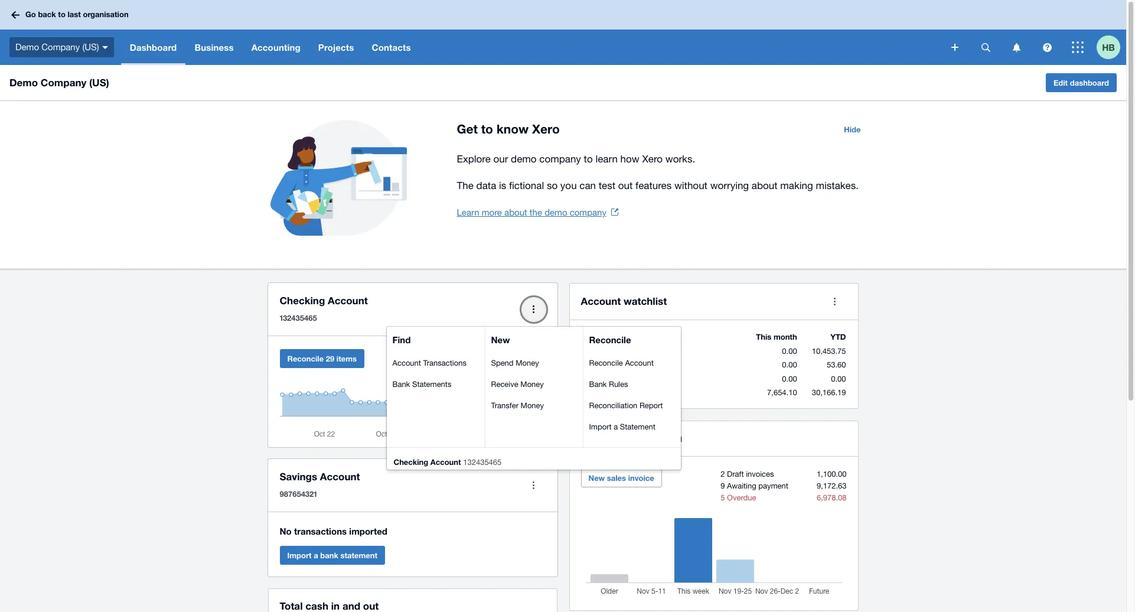 Task type: describe. For each thing, give the bounding box(es) containing it.
edit
[[1054, 78, 1069, 87]]

reconciliation
[[590, 401, 638, 410]]

(us) inside demo company (us) popup button
[[82, 42, 99, 52]]

9,172.63
[[817, 482, 847, 491]]

more
[[482, 207, 502, 217]]

month
[[774, 332, 798, 342]]

53.60 link
[[827, 361, 847, 369]]

sales
[[607, 473, 626, 483]]

advertising
[[582, 347, 620, 355]]

test
[[599, 180, 616, 191]]

awaiting
[[728, 482, 757, 491]]

to inside intro banner body element
[[584, 153, 593, 165]]

(600)
[[622, 347, 639, 355]]

1,100.00 link
[[817, 470, 847, 479]]

9,172.63 link
[[817, 482, 847, 491]]

0.00 for 0.00
[[783, 374, 798, 383]]

contacts
[[372, 42, 411, 53]]

money for spend money
[[516, 358, 539, 367]]

transfer
[[491, 401, 519, 410]]

inventory (140)
[[582, 374, 633, 383]]

money for receive money
[[521, 380, 544, 389]]

1,100.00
[[817, 470, 847, 479]]

new sales invoice
[[589, 473, 655, 483]]

to right owed
[[653, 432, 663, 444]]

9 awaiting payment link
[[721, 482, 789, 491]]

accounting button
[[243, 30, 310, 65]]

know
[[497, 122, 529, 137]]

projects
[[318, 42, 354, 53]]

manage menu toggle image
[[522, 298, 546, 321]]

15)
[[487, 362, 497, 371]]

(4,946.33)
[[512, 348, 546, 357]]

import a statement link
[[590, 422, 656, 431]]

explore
[[457, 153, 491, 165]]

our
[[494, 153, 508, 165]]

account transactions link
[[393, 358, 467, 367]]

the data is fictional so you can test out features without worrying about making mistakes.
[[457, 180, 859, 191]]

is
[[499, 180, 507, 191]]

dashboard
[[1071, 78, 1110, 87]]

about inside intro banner body element
[[752, 180, 778, 191]]

a for bank
[[314, 551, 318, 560]]

1,608.77
[[514, 362, 546, 371]]

business
[[195, 42, 234, 53]]

last
[[68, 10, 81, 19]]

account watchlist
[[581, 295, 667, 307]]

out
[[619, 180, 633, 191]]

(140)
[[616, 374, 633, 383]]

company inside intro banner body element
[[540, 153, 581, 165]]

go
[[25, 10, 36, 19]]

person setting up the dashboard image
[[221, 120, 457, 250]]

navigation inside banner
[[121, 30, 944, 65]]

9 awaiting payment
[[721, 482, 789, 491]]

reconcile account link
[[590, 358, 654, 367]]

checking for checking account 132435465
[[394, 457, 429, 467]]

receive money
[[491, 380, 544, 389]]

so
[[547, 180, 558, 191]]

0 horizontal spatial 132435465
[[280, 313, 317, 323]]

edit dashboard button
[[1047, 73, 1118, 92]]

spend
[[491, 358, 514, 367]]

5
[[721, 493, 725, 502]]

5 overdue
[[721, 493, 757, 502]]

advertising (600) link
[[582, 347, 639, 355]]

0.00 for 53.60
[[783, 361, 798, 369]]

balance
[[439, 362, 467, 371]]

hide
[[845, 125, 861, 134]]

owed
[[624, 432, 650, 444]]

company inside popup button
[[41, 42, 80, 52]]

30,166.19
[[812, 388, 847, 397]]

learn
[[596, 153, 618, 165]]

1 vertical spatial (us)
[[89, 76, 109, 89]]

reconcile account
[[590, 358, 654, 367]]

entertainment (620) link
[[582, 361, 649, 369]]

banner containing hb
[[0, 0, 1127, 65]]

transactions
[[294, 526, 347, 537]]

to right 'get'
[[482, 122, 493, 137]]

0.00 link for 0.00
[[783, 374, 798, 383]]

edit dashboard
[[1054, 78, 1110, 87]]

intro banner body element
[[457, 151, 868, 194]]

1 horizontal spatial statement
[[620, 422, 656, 431]]

reconcile 29 items
[[288, 354, 357, 363]]

find
[[393, 334, 411, 345]]

transfer money link
[[491, 401, 544, 410]]

overdue
[[728, 493, 757, 502]]

savings
[[280, 470, 317, 483]]

account transactions
[[393, 358, 467, 367]]

reconcile for reconcile
[[590, 334, 632, 345]]

reconciliation report
[[590, 401, 663, 410]]

a for statement
[[614, 422, 618, 431]]

1 vertical spatial demo company (us)
[[9, 76, 109, 89]]

(620)
[[632, 361, 649, 369]]

statement
[[341, 551, 378, 560]]

svg image inside demo company (us) popup button
[[102, 46, 108, 49]]

manage menu toggle image
[[522, 474, 546, 497]]

go back to last organisation
[[25, 10, 129, 19]]

0 vertical spatial statement
[[402, 362, 437, 371]]

money for transfer money
[[521, 401, 544, 410]]

987654321
[[280, 489, 317, 499]]

rules
[[609, 380, 629, 389]]

fictional
[[509, 180, 544, 191]]

import a bank statement
[[288, 551, 378, 560]]

ytd
[[831, 332, 847, 342]]

this
[[757, 332, 772, 342]]

organisation
[[83, 10, 129, 19]]

payment
[[759, 482, 789, 491]]

spend money
[[491, 358, 539, 367]]

watchlist
[[624, 295, 667, 307]]

0.00 for 10,453.75
[[783, 347, 798, 355]]

reconcile for reconcile 29 items
[[288, 354, 324, 363]]

go back to last organisation link
[[7, 4, 136, 25]]

2 draft invoices link
[[721, 470, 775, 479]]



Task type: locate. For each thing, give the bounding box(es) containing it.
reconcile inside button
[[288, 354, 324, 363]]

(us) down demo company (us) popup button
[[89, 76, 109, 89]]

bank for reconcile
[[590, 380, 607, 389]]

dashboard link
[[121, 30, 186, 65]]

invoices
[[747, 470, 775, 479]]

inventory (140) link
[[582, 374, 633, 383]]

0.00 link for 10,453.75
[[783, 347, 798, 355]]

reconcile down advertising (600) link
[[590, 358, 623, 367]]

checking account
[[280, 294, 368, 307]]

invoices
[[581, 432, 621, 444]]

you inside intro banner body element
[[561, 180, 577, 191]]

a left bank on the left
[[314, 551, 318, 560]]

svg image down organisation
[[102, 46, 108, 49]]

features
[[636, 180, 672, 191]]

opens in a new tab image
[[612, 209, 619, 216]]

xero up transactions
[[440, 348, 456, 357]]

1 horizontal spatial new
[[589, 473, 605, 483]]

1 vertical spatial demo
[[545, 207, 568, 217]]

banner
[[0, 0, 1127, 65]]

checking for checking account
[[280, 294, 325, 307]]

bank for find
[[393, 380, 410, 389]]

1 vertical spatial new
[[589, 473, 605, 483]]

new left sales
[[589, 473, 605, 483]]

0 horizontal spatial xero
[[440, 348, 456, 357]]

navigation containing dashboard
[[121, 30, 944, 65]]

demo right the
[[545, 207, 568, 217]]

company down go back to last organisation link
[[41, 42, 80, 52]]

2 horizontal spatial xero
[[643, 153, 663, 165]]

hb button
[[1097, 30, 1127, 65]]

demo inside intro banner body element
[[511, 153, 537, 165]]

1 vertical spatial demo
[[9, 76, 38, 89]]

1 vertical spatial xero
[[643, 153, 663, 165]]

transactions
[[423, 358, 467, 367]]

mistakes.
[[816, 180, 859, 191]]

the
[[457, 180, 474, 191]]

report
[[640, 401, 663, 410]]

132435465 inside "checking account 132435465"
[[463, 458, 502, 467]]

company up so
[[540, 153, 581, 165]]

reconcile for reconcile account
[[590, 358, 623, 367]]

demo company (us) down demo company (us) popup button
[[9, 76, 109, 89]]

7,654.10
[[768, 388, 798, 397]]

money down 1,608.77
[[521, 380, 544, 389]]

0 vertical spatial xero
[[533, 122, 560, 137]]

transfer money
[[491, 401, 544, 410]]

1 vertical spatial a
[[314, 551, 318, 560]]

to left "last"
[[58, 10, 66, 19]]

demo down "go"
[[15, 42, 39, 52]]

statement balance (nov 15)
[[402, 362, 497, 371]]

bank rules
[[590, 380, 629, 389]]

0 vertical spatial a
[[614, 422, 618, 431]]

new inside new sales invoice button
[[589, 473, 605, 483]]

2 vertical spatial xero
[[440, 348, 456, 357]]

0 vertical spatial about
[[752, 180, 778, 191]]

import a bank statement link
[[280, 546, 385, 565]]

2 bank from the left
[[590, 380, 607, 389]]

about left the
[[505, 207, 528, 217]]

import a statement
[[590, 422, 656, 431]]

imported
[[349, 526, 388, 537]]

checking
[[280, 294, 325, 307], [394, 457, 429, 467]]

(us)
[[82, 42, 99, 52], [89, 76, 109, 89]]

0 vertical spatial demo
[[15, 42, 39, 52]]

0 vertical spatial demo
[[511, 153, 537, 165]]

reconcile left 29
[[288, 354, 324, 363]]

0.00
[[783, 347, 798, 355], [783, 361, 798, 369], [783, 374, 798, 383], [832, 374, 847, 383]]

svg image up edit dashboard button
[[1043, 43, 1052, 52]]

0 vertical spatial money
[[516, 358, 539, 367]]

1 vertical spatial company
[[41, 76, 86, 89]]

import for import a statement
[[590, 422, 612, 431]]

company down demo company (us) popup button
[[41, 76, 86, 89]]

import up invoices
[[590, 422, 612, 431]]

2 draft invoices
[[721, 470, 775, 479]]

1 bank from the left
[[393, 380, 410, 389]]

0 horizontal spatial statement
[[402, 362, 437, 371]]

balance in xero
[[402, 348, 456, 357]]

invoices owed to you link
[[581, 430, 683, 447]]

sales (400) link
[[582, 388, 620, 397]]

1 horizontal spatial checking
[[394, 457, 429, 467]]

draft
[[728, 470, 744, 479]]

0.00 link for 53.60
[[783, 361, 798, 369]]

1 horizontal spatial import
[[590, 422, 612, 431]]

1 horizontal spatial a
[[614, 422, 618, 431]]

1 horizontal spatial you
[[665, 432, 683, 444]]

0 vertical spatial company
[[540, 153, 581, 165]]

1 vertical spatial you
[[665, 432, 683, 444]]

navigation
[[121, 30, 944, 65]]

new for new
[[491, 334, 510, 345]]

account watchlist link
[[581, 293, 667, 310]]

10,453.75
[[812, 347, 847, 355]]

new for new sales invoice
[[589, 473, 605, 483]]

import for import a bank statement
[[288, 551, 312, 560]]

demo company (us) inside popup button
[[15, 42, 99, 52]]

0 horizontal spatial you
[[561, 180, 577, 191]]

reconcile
[[590, 334, 632, 345], [288, 354, 324, 363], [590, 358, 623, 367]]

without
[[675, 180, 708, 191]]

receive
[[491, 380, 519, 389]]

import
[[590, 422, 612, 431], [288, 551, 312, 560]]

svg image
[[1043, 43, 1052, 52], [102, 46, 108, 49]]

0 vertical spatial you
[[561, 180, 577, 191]]

import down the no on the left
[[288, 551, 312, 560]]

you right owed
[[665, 432, 683, 444]]

about left making
[[752, 180, 778, 191]]

money down (4,946.33)
[[516, 358, 539, 367]]

0 vertical spatial checking
[[280, 294, 325, 307]]

0.00 link
[[783, 347, 798, 355], [783, 361, 798, 369], [783, 374, 798, 383], [832, 374, 847, 383]]

bank
[[321, 551, 339, 560]]

demo inside demo company (us) popup button
[[15, 42, 39, 52]]

data
[[477, 180, 497, 191]]

1 horizontal spatial demo
[[545, 207, 568, 217]]

bank rules link
[[590, 380, 629, 389]]

making
[[781, 180, 814, 191]]

0 horizontal spatial import
[[288, 551, 312, 560]]

demo company (us) down back
[[15, 42, 99, 52]]

demo company (us) button
[[0, 30, 121, 65]]

the
[[530, 207, 543, 217]]

0 horizontal spatial bank
[[393, 380, 410, 389]]

0 vertical spatial new
[[491, 334, 510, 345]]

to left the learn
[[584, 153, 593, 165]]

1 horizontal spatial svg image
[[1043, 43, 1052, 52]]

demo right our
[[511, 153, 537, 165]]

company left 'opens in a new tab' 'icon'
[[570, 207, 607, 217]]

hide button
[[838, 120, 868, 139]]

1 horizontal spatial bank
[[590, 380, 607, 389]]

receive money link
[[491, 380, 544, 389]]

0 vertical spatial 132435465
[[280, 313, 317, 323]]

statement down balance
[[402, 362, 437, 371]]

30,166.19 link
[[812, 388, 847, 397]]

0 horizontal spatial a
[[314, 551, 318, 560]]

1 vertical spatial 132435465
[[463, 458, 502, 467]]

0 vertical spatial company
[[41, 42, 80, 52]]

(nov
[[469, 362, 484, 371]]

new up spend at the left bottom of page
[[491, 334, 510, 345]]

account
[[328, 294, 368, 307], [581, 295, 621, 307], [582, 332, 612, 342], [393, 358, 421, 367], [626, 358, 654, 367], [431, 457, 461, 467], [320, 470, 360, 483]]

1 vertical spatial company
[[570, 207, 607, 217]]

(400)
[[603, 388, 620, 397]]

xero inside intro banner body element
[[643, 153, 663, 165]]

0 vertical spatial import
[[590, 422, 612, 431]]

1 horizontal spatial xero
[[533, 122, 560, 137]]

1 horizontal spatial about
[[752, 180, 778, 191]]

money down receive money
[[521, 401, 544, 410]]

entertainment (620)
[[582, 361, 649, 369]]

company
[[540, 153, 581, 165], [570, 207, 607, 217]]

1 vertical spatial import
[[288, 551, 312, 560]]

import inside import a bank statement link
[[288, 551, 312, 560]]

0 horizontal spatial about
[[505, 207, 528, 217]]

to
[[58, 10, 66, 19], [482, 122, 493, 137], [584, 153, 593, 165], [653, 432, 663, 444]]

advertising (600)
[[582, 347, 639, 355]]

0 horizontal spatial svg image
[[102, 46, 108, 49]]

dashboard
[[130, 42, 177, 53]]

new
[[491, 334, 510, 345], [589, 473, 605, 483]]

bank statements
[[393, 380, 452, 389]]

xero right know
[[533, 122, 560, 137]]

1 horizontal spatial 132435465
[[463, 458, 502, 467]]

0 vertical spatial (us)
[[82, 42, 99, 52]]

reconcile 29 items button
[[280, 349, 365, 368]]

1 vertical spatial money
[[521, 380, 544, 389]]

sales (400)
[[582, 388, 620, 397]]

1 vertical spatial about
[[505, 207, 528, 217]]

29
[[326, 354, 335, 363]]

statement up owed
[[620, 422, 656, 431]]

a up invoices
[[614, 422, 618, 431]]

sales
[[582, 388, 601, 397]]

1 vertical spatial checking
[[394, 457, 429, 467]]

svg image inside go back to last organisation link
[[11, 11, 20, 19]]

invoice
[[629, 473, 655, 483]]

learn
[[457, 207, 480, 217]]

contacts button
[[363, 30, 420, 65]]

no
[[280, 526, 292, 537]]

reconcile up advertising (600)
[[590, 334, 632, 345]]

entertainment
[[582, 361, 630, 369]]

demo down demo company (us) popup button
[[9, 76, 38, 89]]

watchlist overflow menu toggle image
[[824, 290, 847, 313]]

items
[[337, 354, 357, 363]]

0 horizontal spatial new
[[491, 334, 510, 345]]

0 horizontal spatial demo
[[511, 153, 537, 165]]

xero right how
[[643, 153, 663, 165]]

can
[[580, 180, 596, 191]]

132435465
[[280, 313, 317, 323], [463, 458, 502, 467]]

xero
[[533, 122, 560, 137], [643, 153, 663, 165], [440, 348, 456, 357]]

no transactions imported
[[280, 526, 388, 537]]

1 vertical spatial statement
[[620, 422, 656, 431]]

accounting
[[252, 42, 301, 53]]

back
[[38, 10, 56, 19]]

you right so
[[561, 180, 577, 191]]

statement
[[402, 362, 437, 371], [620, 422, 656, 431]]

(us) down go back to last organisation
[[82, 42, 99, 52]]

0 vertical spatial demo company (us)
[[15, 42, 99, 52]]

2 vertical spatial money
[[521, 401, 544, 410]]

0 horizontal spatial checking
[[280, 294, 325, 307]]

get to know xero
[[457, 122, 560, 137]]

bank
[[393, 380, 410, 389], [590, 380, 607, 389]]

svg image
[[11, 11, 20, 19], [1073, 41, 1084, 53], [982, 43, 991, 52], [1013, 43, 1021, 52], [952, 44, 959, 51]]

6,978.08 link
[[817, 493, 847, 502]]

reconciliation report link
[[590, 401, 663, 410]]



Task type: vqa. For each thing, say whether or not it's contained in the screenshot.
following for of the following month popup button
no



